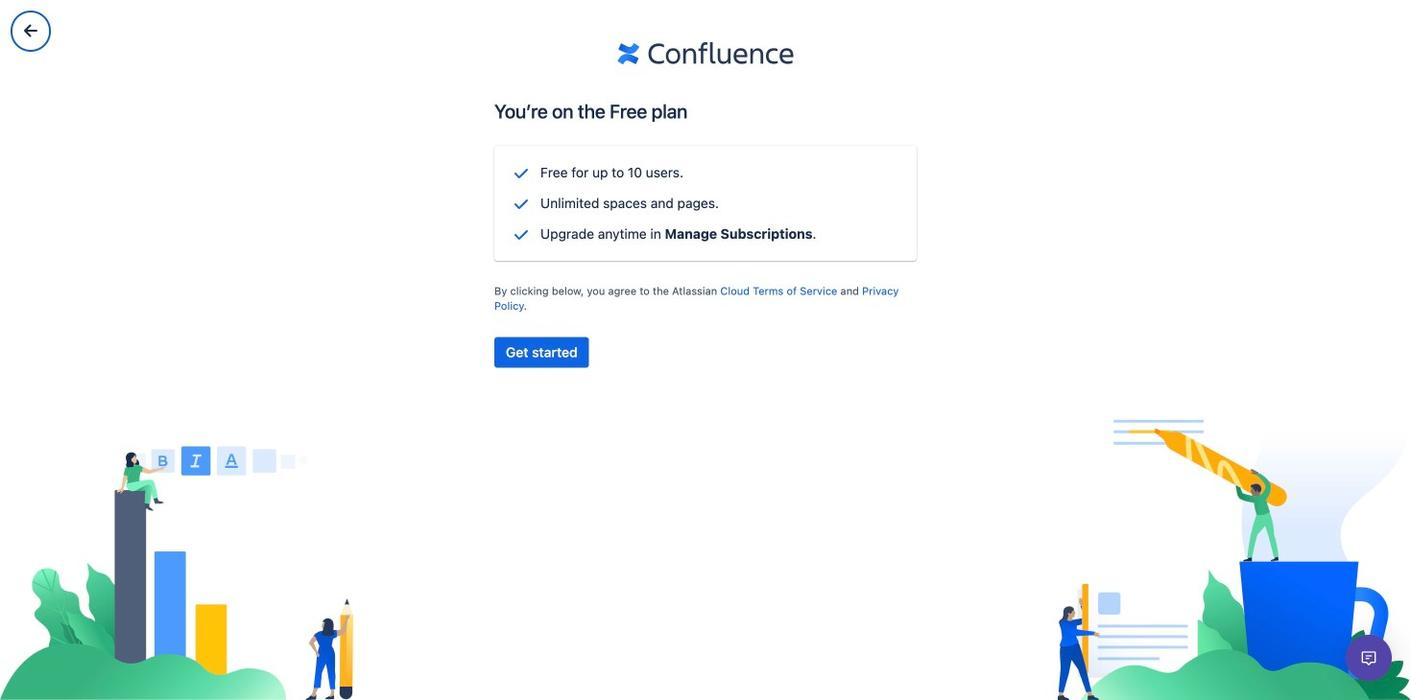 Task type: locate. For each thing, give the bounding box(es) containing it.
tab list
[[230, 675, 1365, 701]]

list item inside top element
[[540, 11, 619, 42]]

dialog
[[0, 0, 1411, 701]]

close drawer image
[[19, 19, 42, 42]]

banner
[[0, 0, 1411, 54]]

list item
[[540, 11, 619, 42]]

group
[[8, 54, 184, 194]]

list
[[150, 0, 1012, 53]]



Task type: describe. For each thing, give the bounding box(es) containing it.
search image
[[1202, 639, 1218, 655]]

Filter by title field
[[1196, 635, 1363, 662]]

top element
[[12, 0, 1012, 53]]

Search field
[[1012, 11, 1204, 42]]



Task type: vqa. For each thing, say whether or not it's contained in the screenshot.
switch to... icon
no



